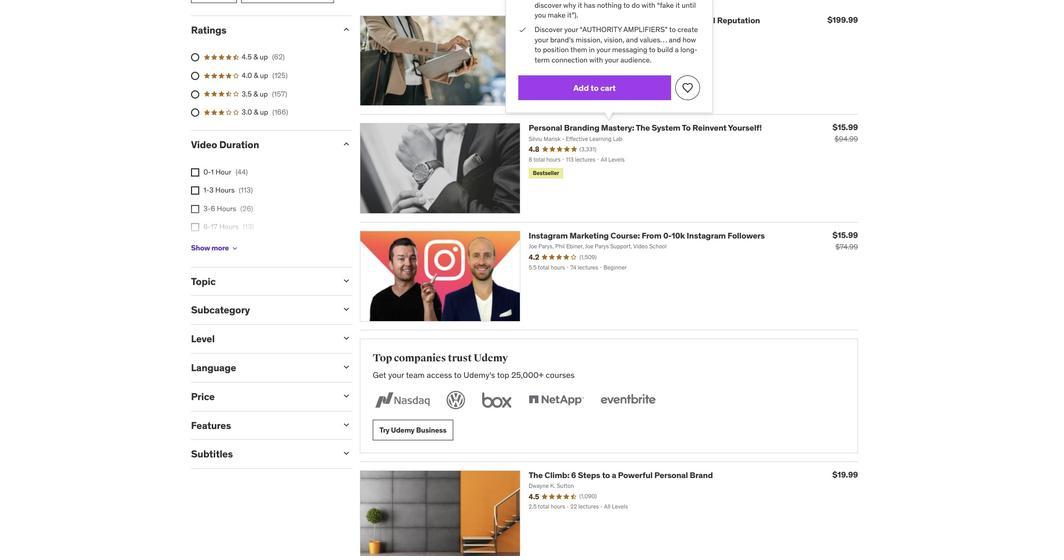 Task type: describe. For each thing, give the bounding box(es) containing it.
small image for language
[[341, 362, 352, 372]]

(157)
[[272, 89, 287, 98]]

try
[[380, 425, 390, 435]]

brand's
[[555, 34, 577, 42]]

subtitles
[[191, 448, 233, 460]]

features button
[[191, 419, 333, 432]]

netapp image
[[527, 389, 586, 412]]

0 horizontal spatial 0-
[[203, 167, 211, 176]]

wishlist image
[[675, 77, 687, 88]]

small image for subtitles
[[341, 448, 352, 459]]

term
[[541, 52, 555, 61]]

your inside the top companies trust udemy get your team access to udemy's top 25,000+ courses
[[388, 370, 404, 380]]

$94.99
[[835, 134, 858, 144]]

3
[[209, 185, 214, 195]]

hours for 3-6 hours
[[217, 204, 236, 213]]

ratings button
[[191, 24, 333, 36]]

get
[[373, 370, 386, 380]]

top
[[373, 352, 392, 365]]

8
[[529, 156, 532, 163]]

video duration
[[191, 138, 259, 151]]

3.5
[[242, 89, 252, 98]]

$15.99 for $15.99 $94.99
[[833, 122, 858, 132]]

small image for level
[[341, 333, 352, 344]]

create
[[672, 24, 691, 33]]

xsmall image for 1-3 hours (113)
[[191, 187, 199, 195]]

(125)
[[272, 71, 288, 80]]

companies
[[394, 352, 446, 365]]

hours for 6-17 hours
[[219, 222, 239, 232]]

branding:
[[564, 15, 602, 25]]

ratings
[[191, 24, 227, 36]]

up for 3.5 & up
[[260, 89, 268, 98]]

a inside discover your "authority amplifiers" to create your brand's mission, vision, and values… and how to position them in your messaging to build a long- term connection with your audience.
[[670, 43, 673, 51]]

1 instagram from the left
[[529, 230, 568, 241]]

duration
[[219, 138, 259, 151]]

access
[[427, 370, 452, 380]]

how
[[677, 34, 689, 42]]

25,000+
[[511, 370, 544, 380]]

(44)
[[236, 167, 248, 176]]

113 lectures
[[566, 156, 596, 163]]

4.8
[[529, 145, 539, 154]]

nasdaq image
[[373, 389, 432, 412]]

udemy's
[[464, 370, 495, 380]]

(166)
[[272, 108, 288, 117]]

courses
[[546, 370, 575, 380]]

topic button
[[191, 275, 333, 287]]

top
[[497, 370, 510, 380]]

(62)
[[272, 52, 285, 62]]

your up brand's
[[568, 24, 581, 33]]

team
[[406, 370, 425, 380]]

personal for personal branding: strengthen your professional reputation
[[529, 15, 563, 25]]

to inside "add to cart" button
[[592, 77, 600, 87]]

the inside 'personal branding mastery: the system to reinvent yourself! silviu marisk - effective learning lab'
[[636, 123, 650, 133]]

personal branding mastery: the system to reinvent yourself! link
[[529, 123, 762, 133]]

113
[[566, 156, 574, 163]]

audience.
[[620, 52, 648, 61]]

video
[[191, 138, 217, 151]]

lab
[[613, 135, 623, 142]]

marisk
[[544, 135, 561, 142]]

8 total hours
[[529, 156, 561, 163]]

$199.99
[[828, 14, 858, 25]]

to inside the top companies trust udemy get your team access to udemy's top 25,000+ courses
[[454, 370, 462, 380]]

trust
[[448, 352, 472, 365]]

subcategory button
[[191, 304, 333, 316]]

0 vertical spatial 6
[[211, 204, 215, 213]]

volkswagen image
[[445, 389, 467, 412]]

3-
[[203, 204, 211, 213]]

brand
[[690, 470, 713, 480]]

(113)
[[239, 185, 253, 195]]

with
[[591, 52, 604, 61]]

eventbrite image
[[599, 389, 658, 412]]

instagram marketing course: from 0-10k instagram followers link
[[529, 230, 765, 241]]

to up term in the top right of the page
[[541, 43, 547, 51]]

show more
[[191, 243, 229, 253]]

them
[[574, 43, 589, 51]]

personal branding: strengthen your professional reputation
[[529, 15, 760, 25]]

cart
[[601, 77, 615, 87]]

personal for personal branding mastery: the system to reinvent yourself! silviu marisk - effective learning lab
[[529, 123, 563, 133]]

language button
[[191, 362, 333, 374]]

17+
[[203, 241, 215, 250]]

& for 3.0
[[254, 108, 258, 117]]

subcategory
[[191, 304, 250, 316]]

features
[[191, 419, 231, 432]]

build
[[653, 43, 668, 51]]

1-
[[203, 185, 209, 195]]

price button
[[191, 390, 333, 403]]

4.5 & up (62)
[[242, 52, 285, 62]]

messaging
[[612, 43, 644, 51]]

6-17 hours (13)
[[203, 222, 254, 232]]

(13)
[[243, 222, 254, 232]]

yourself!
[[728, 123, 762, 133]]

2 and from the left
[[664, 34, 675, 42]]

hours
[[546, 156, 561, 163]]

add
[[576, 77, 591, 87]]

subtitles button
[[191, 448, 333, 460]]

0 horizontal spatial the
[[529, 470, 543, 480]]

small image for price
[[341, 391, 352, 401]]

from
[[642, 230, 662, 241]]

your down discover
[[541, 34, 554, 42]]

connection
[[557, 52, 590, 61]]

your right with
[[605, 52, 618, 61]]

your right in at the right top of the page
[[598, 43, 610, 51]]

to down values…
[[646, 43, 652, 51]]

to left create
[[664, 24, 670, 33]]

all
[[601, 156, 607, 163]]

$19.99
[[833, 469, 858, 480]]

2 instagram from the left
[[687, 230, 726, 241]]

small image for features
[[341, 420, 352, 430]]

udemy inside the top companies trust udemy get your team access to udemy's top 25,000+ courses
[[474, 352, 508, 365]]

1 horizontal spatial 6
[[571, 470, 576, 480]]

small image for video duration
[[341, 139, 352, 149]]



Task type: locate. For each thing, give the bounding box(es) containing it.
1 horizontal spatial and
[[664, 34, 675, 42]]

1 and from the left
[[625, 34, 636, 42]]

bestseller
[[533, 169, 559, 177]]

1 vertical spatial 0-
[[663, 230, 672, 241]]

0-1 hour (44)
[[203, 167, 248, 176]]

up
[[260, 52, 268, 62], [260, 71, 268, 80], [260, 89, 268, 98], [260, 108, 268, 117]]

add to cart button
[[526, 71, 666, 94]]

up left (125)
[[260, 71, 268, 80]]

4.0 & up (125)
[[242, 71, 288, 80]]

3 & from the top
[[254, 89, 258, 98]]

try udemy business
[[380, 425, 447, 435]]

followers
[[728, 230, 765, 241]]

0 vertical spatial personal
[[529, 15, 563, 25]]

$15.99
[[833, 122, 858, 132], [833, 230, 858, 240]]

0- left hour
[[203, 167, 211, 176]]

$15.99 up $74.99
[[833, 230, 858, 240]]

hours right 3
[[215, 185, 235, 195]]

&
[[254, 52, 258, 62], [254, 71, 258, 80], [254, 89, 258, 98], [254, 108, 258, 117]]

2 & from the top
[[254, 71, 258, 80]]

and
[[625, 34, 636, 42], [664, 34, 675, 42]]

small image for subcategory
[[341, 304, 352, 315]]

xsmall image left 3-
[[191, 205, 199, 213]]

udemy
[[474, 352, 508, 365], [391, 425, 415, 435]]

(3,331)
[[580, 145, 597, 153]]

the left climb:
[[529, 470, 543, 480]]

hours
[[215, 185, 235, 195], [217, 204, 236, 213], [219, 222, 239, 232], [217, 241, 236, 250]]

xsmall image left 1-
[[191, 187, 199, 195]]

mission,
[[579, 34, 603, 42]]

system
[[652, 123, 681, 133]]

$15.99 for $15.99 $74.99
[[833, 230, 858, 240]]

1 small image from the top
[[341, 24, 352, 34]]

instagram
[[529, 230, 568, 241], [687, 230, 726, 241]]

& right '3.0'
[[254, 108, 258, 117]]

box image
[[480, 389, 514, 412]]

branding
[[564, 123, 600, 133]]

2 $15.99 from the top
[[833, 230, 858, 240]]

the climb: 6 steps to a powerful personal brand
[[529, 470, 713, 480]]

top companies trust udemy get your team access to udemy's top 25,000+ courses
[[373, 352, 575, 380]]

xsmall image right more
[[231, 244, 239, 252]]

1 up from the top
[[260, 52, 268, 62]]

xsmall image for 6-
[[191, 223, 199, 232]]

personal left brand
[[655, 470, 688, 480]]

hours right 17+
[[217, 241, 236, 250]]

discover your "authority amplifiers" to create your brand's mission, vision, and values… and how to position them in your messaging to build a long- term connection with your audience.
[[541, 24, 691, 61]]

0 vertical spatial xsmall image
[[526, 24, 533, 34]]

1 vertical spatial xsmall image
[[191, 187, 199, 195]]

learning
[[590, 135, 612, 142]]

0 horizontal spatial instagram
[[529, 230, 568, 241]]

0 vertical spatial a
[[670, 43, 673, 51]]

marketing
[[570, 230, 609, 241]]

xsmall image inside show more button
[[231, 244, 239, 252]]

to right steps
[[602, 470, 610, 480]]

hour
[[216, 167, 231, 176]]

$15.99 up $94.99
[[833, 122, 858, 132]]

& for 3.5
[[254, 89, 258, 98]]

personal inside 'personal branding mastery: the system to reinvent yourself! silviu marisk - effective learning lab'
[[529, 123, 563, 133]]

up left (157)
[[260, 89, 268, 98]]

3.5 & up (157)
[[242, 89, 287, 98]]

up for 4.5 & up
[[260, 52, 268, 62]]

lectures
[[575, 156, 596, 163]]

xsmall image
[[191, 168, 199, 176], [191, 223, 199, 232], [231, 244, 239, 252]]

1 horizontal spatial instagram
[[687, 230, 726, 241]]

total
[[534, 156, 545, 163]]

1 & from the top
[[254, 52, 258, 62]]

course:
[[611, 230, 640, 241]]

and up messaging
[[625, 34, 636, 42]]

1 horizontal spatial the
[[636, 123, 650, 133]]

up left (62)
[[260, 52, 268, 62]]

add to cart
[[576, 77, 615, 87]]

0 vertical spatial the
[[636, 123, 650, 133]]

topic
[[191, 275, 216, 287]]

personal up brand's
[[529, 15, 563, 25]]

6 up "17"
[[211, 204, 215, 213]]

1 vertical spatial personal
[[529, 123, 563, 133]]

& for 4.5
[[254, 52, 258, 62]]

0 horizontal spatial and
[[625, 34, 636, 42]]

xsmall image left 6-
[[191, 223, 199, 232]]

1 $15.99 from the top
[[833, 122, 858, 132]]

3 up from the top
[[260, 89, 268, 98]]

your right get
[[388, 370, 404, 380]]

personal up the marisk
[[529, 123, 563, 133]]

silviu
[[529, 135, 542, 142]]

0 vertical spatial 0-
[[203, 167, 211, 176]]

2 vertical spatial xsmall image
[[231, 244, 239, 252]]

hours down 1-3 hours (113)
[[217, 204, 236, 213]]

small image for ratings
[[341, 24, 352, 34]]

reputation
[[717, 15, 760, 25]]

4 up from the top
[[260, 108, 268, 117]]

xsmall image left 1
[[191, 168, 199, 176]]

1 vertical spatial xsmall image
[[191, 223, 199, 232]]

0 vertical spatial xsmall image
[[191, 168, 199, 176]]

xsmall image left discover
[[526, 24, 533, 34]]

to
[[664, 24, 670, 33], [541, 43, 547, 51], [646, 43, 652, 51], [592, 77, 600, 87], [454, 370, 462, 380], [602, 470, 610, 480]]

1
[[211, 167, 214, 176]]

instagram left marketing
[[529, 230, 568, 241]]

and up build
[[664, 34, 675, 42]]

1 horizontal spatial a
[[670, 43, 673, 51]]

the left "system" on the right top of the page
[[636, 123, 650, 133]]

& right 3.5
[[254, 89, 258, 98]]

5 small image from the top
[[341, 420, 352, 430]]

3331 reviews element
[[580, 145, 597, 153]]

0-
[[203, 167, 211, 176], [663, 230, 672, 241]]

amplifiers"
[[622, 24, 663, 33]]

a right build
[[670, 43, 673, 51]]

xsmall image for 3-6 hours (26)
[[191, 205, 199, 213]]

long-
[[675, 43, 690, 51]]

personal branding: strengthen your professional reputation link
[[529, 15, 760, 25]]

2 vertical spatial xsmall image
[[191, 205, 199, 213]]

udemy up udemy's
[[474, 352, 508, 365]]

3.0 & up (166)
[[242, 108, 288, 117]]

6-
[[203, 222, 211, 232]]

& for 4.0
[[254, 71, 258, 80]]

0 vertical spatial udemy
[[474, 352, 508, 365]]

4 & from the top
[[254, 108, 258, 117]]

a
[[670, 43, 673, 51], [612, 470, 617, 480]]

a left powerful
[[612, 470, 617, 480]]

levels
[[609, 156, 625, 163]]

small image for topic
[[341, 276, 352, 286]]

1 small image from the top
[[341, 139, 352, 149]]

language
[[191, 362, 236, 374]]

& right 4.0
[[254, 71, 258, 80]]

$74.99
[[836, 242, 858, 252]]

hours right "17"
[[219, 222, 239, 232]]

strengthen
[[604, 15, 647, 25]]

small image
[[341, 24, 352, 34], [341, 276, 352, 286], [341, 304, 352, 315], [341, 333, 352, 344], [341, 420, 352, 430]]

"authority
[[582, 24, 621, 33]]

0 vertical spatial $15.99
[[833, 122, 858, 132]]

10k
[[672, 230, 685, 241]]

professional
[[668, 15, 716, 25]]

to left cart
[[592, 77, 600, 87]]

4 small image from the top
[[341, 448, 352, 459]]

2 small image from the top
[[341, 362, 352, 372]]

xsmall image for 0-
[[191, 168, 199, 176]]

personal
[[529, 15, 563, 25], [529, 123, 563, 133], [655, 470, 688, 480]]

effective
[[566, 135, 588, 142]]

1-3 hours (113)
[[203, 185, 253, 195]]

all levels
[[601, 156, 625, 163]]

personal branding mastery: the system to reinvent yourself! silviu marisk - effective learning lab
[[529, 123, 762, 142]]

up for 3.0 & up
[[260, 108, 268, 117]]

powerful
[[618, 470, 653, 480]]

0 horizontal spatial a
[[612, 470, 617, 480]]

2 small image from the top
[[341, 276, 352, 286]]

6
[[211, 204, 215, 213], [571, 470, 576, 480]]

& right the 4.5
[[254, 52, 258, 62]]

0 horizontal spatial udemy
[[391, 425, 415, 435]]

to down trust
[[454, 370, 462, 380]]

show
[[191, 243, 210, 253]]

try udemy business link
[[373, 420, 453, 441]]

udemy right try
[[391, 425, 415, 435]]

more
[[212, 243, 229, 253]]

discover
[[541, 24, 567, 33]]

1 horizontal spatial 0-
[[663, 230, 672, 241]]

1 horizontal spatial udemy
[[474, 352, 508, 365]]

$15.99 $74.99
[[833, 230, 858, 252]]

climb:
[[545, 470, 570, 480]]

4 small image from the top
[[341, 333, 352, 344]]

0- right from
[[663, 230, 672, 241]]

xsmall image
[[526, 24, 533, 34], [191, 187, 199, 195], [191, 205, 199, 213]]

4.5
[[242, 52, 252, 62]]

2 up from the top
[[260, 71, 268, 80]]

instagram marketing course: from 0-10k instagram followers
[[529, 230, 765, 241]]

the
[[636, 123, 650, 133], [529, 470, 543, 480]]

1 vertical spatial the
[[529, 470, 543, 480]]

3 small image from the top
[[341, 304, 352, 315]]

hours for 1-3 hours
[[215, 185, 235, 195]]

1 vertical spatial 6
[[571, 470, 576, 480]]

0 horizontal spatial 6
[[211, 204, 215, 213]]

6 left steps
[[571, 470, 576, 480]]

2 vertical spatial personal
[[655, 470, 688, 480]]

3 small image from the top
[[341, 391, 352, 401]]

1 vertical spatial $15.99
[[833, 230, 858, 240]]

1 vertical spatial a
[[612, 470, 617, 480]]

small image
[[341, 139, 352, 149], [341, 362, 352, 372], [341, 391, 352, 401], [341, 448, 352, 459]]

level
[[191, 333, 215, 345]]

1 vertical spatial udemy
[[391, 425, 415, 435]]

show more button
[[191, 238, 239, 259]]

business
[[416, 425, 447, 435]]

reinvent
[[693, 123, 727, 133]]

up left (166)
[[260, 108, 268, 117]]

up for 4.0 & up
[[260, 71, 268, 80]]

to
[[682, 123, 691, 133]]

instagram right 10k
[[687, 230, 726, 241]]



Task type: vqa. For each thing, say whether or not it's contained in the screenshot.
3rd YU from the top of the page
no



